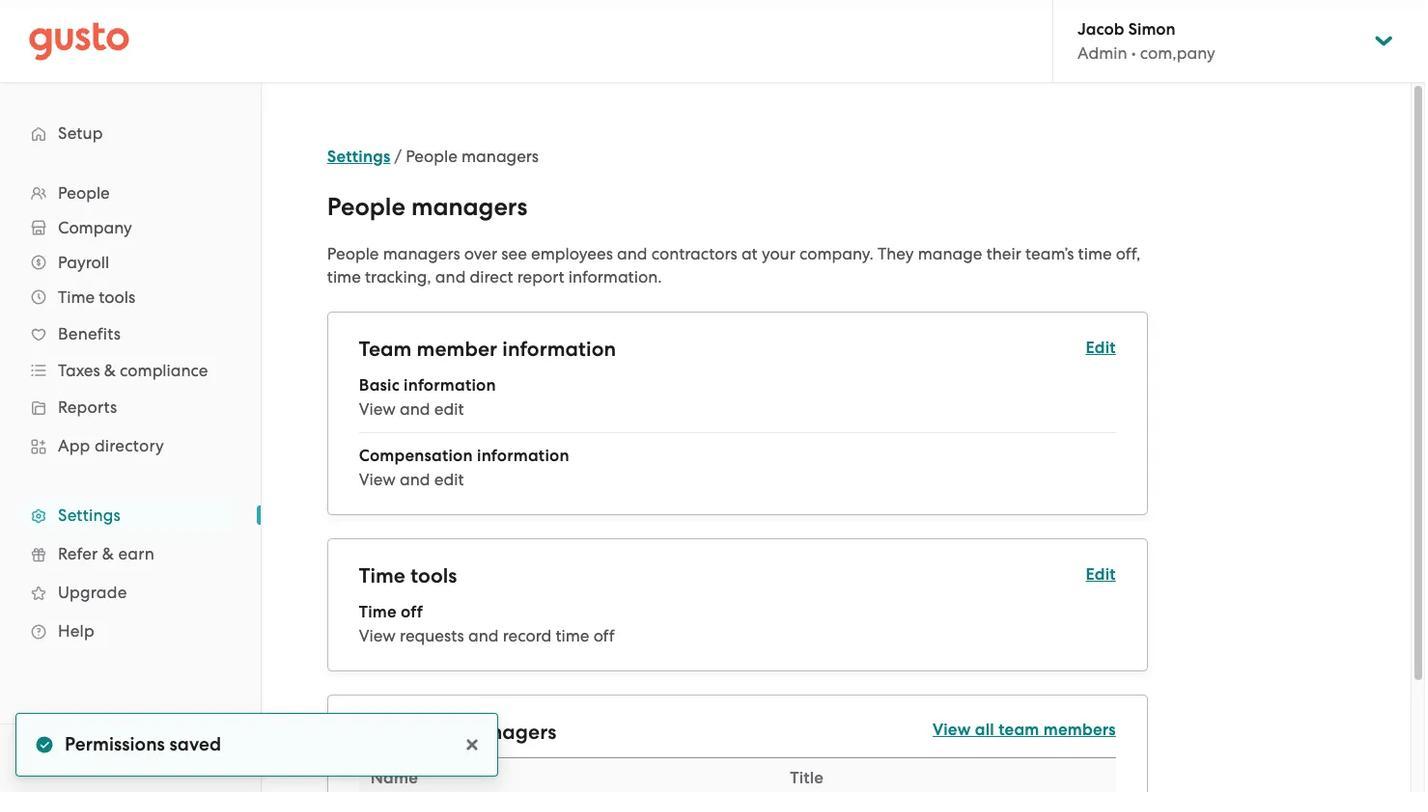 Task type: describe. For each thing, give the bounding box(es) containing it.
compliance
[[120, 361, 208, 380]]

directory
[[95, 436, 164, 456]]

time tools group
[[359, 563, 1116, 648]]

list for team member information "group"
[[359, 375, 1116, 492]]

title
[[790, 769, 824, 789]]

permissions
[[65, 734, 165, 756]]

& for earn
[[102, 545, 114, 564]]

team member information
[[359, 337, 616, 362]]

help link
[[19, 614, 241, 649]]

managers for people managers over see employees and contractors at your company. they manage their team's time off, time tracking, and direct report information.
[[383, 244, 460, 264]]

time inside 'dropdown button'
[[58, 288, 95, 307]]

time off element
[[359, 602, 1116, 648]]

simon
[[1128, 19, 1176, 40]]

view for basic information
[[359, 400, 396, 419]]

1 vertical spatial time
[[359, 564, 406, 589]]

setup
[[58, 124, 103, 143]]

edit for time tools
[[1086, 565, 1116, 585]]

and inside "compensation information view and edit"
[[400, 470, 430, 490]]

time tools inside 'dropdown button'
[[58, 288, 135, 307]]

company button
[[19, 211, 241, 245]]

company
[[58, 218, 132, 238]]

tools inside time tools group
[[411, 564, 457, 589]]

all
[[975, 720, 995, 741]]

benefits
[[58, 324, 121, 344]]

managers inside settings / people managers
[[462, 147, 539, 166]]

privacy
[[77, 750, 126, 768]]

admin
[[1078, 43, 1127, 63]]

and up information. at the top left
[[617, 244, 648, 264]]

earn
[[118, 545, 154, 564]]

edit for basic
[[434, 400, 464, 419]]

gusto navigation element
[[0, 83, 261, 682]]

off,
[[1116, 244, 1141, 264]]

2 vertical spatial &
[[133, 750, 144, 768]]

2 , from the left
[[126, 750, 130, 768]]

1 horizontal spatial off
[[594, 627, 615, 646]]

terms
[[29, 750, 69, 768]]

basic
[[359, 376, 400, 396]]

people inside settings / people managers
[[406, 147, 458, 166]]

terms link
[[29, 750, 69, 768]]

com,pany inside group
[[359, 720, 454, 745]]

setup link
[[19, 116, 241, 151]]

privacy link
[[77, 750, 126, 768]]

and inside time off view requests and record time off
[[468, 627, 499, 646]]

people button
[[19, 176, 241, 211]]

refer
[[58, 545, 98, 564]]

edit link for time tools
[[1086, 565, 1116, 585]]

/
[[394, 147, 402, 166]]

terms , privacy , & cookies
[[29, 750, 201, 768]]

refer & earn link
[[19, 537, 241, 572]]

app directory link
[[19, 429, 241, 464]]

their
[[987, 244, 1021, 264]]

upgrade
[[58, 583, 127, 603]]

0 horizontal spatial settings link
[[19, 498, 241, 533]]

0 vertical spatial time
[[1078, 244, 1112, 264]]

members
[[1044, 720, 1116, 741]]

information.
[[569, 267, 662, 287]]

edit for team member information
[[1086, 338, 1116, 358]]

edit link for team member information
[[1086, 338, 1116, 358]]

permissions saved
[[65, 734, 221, 756]]

view for compensation information
[[359, 470, 396, 490]]

edit for compensation
[[434, 470, 464, 490]]

jacob
[[1078, 19, 1124, 40]]

payroll
[[58, 253, 109, 272]]

employees
[[531, 244, 613, 264]]

benefits link
[[19, 317, 241, 352]]

requests
[[400, 627, 464, 646]]

information for basic information
[[404, 376, 496, 396]]

people for people managers over see employees and contractors at your company. they manage their team's time off, time tracking, and direct report information.
[[327, 244, 379, 264]]

tracking,
[[365, 267, 431, 287]]

at
[[742, 244, 758, 264]]

record
[[503, 627, 552, 646]]

and inside basic information view and edit
[[400, 400, 430, 419]]

information for compensation information
[[477, 446, 569, 466]]



Task type: locate. For each thing, give the bounding box(es) containing it.
and down over in the top of the page
[[435, 267, 466, 287]]

2 vertical spatial time
[[359, 603, 397, 623]]

1 vertical spatial edit
[[1086, 565, 1116, 585]]

1 , from the left
[[69, 750, 73, 768]]

list for gusto navigation element
[[0, 176, 261, 651]]

•
[[1132, 43, 1136, 63]]

2 edit link from the top
[[1086, 565, 1116, 585]]

view down basic
[[359, 400, 396, 419]]

team
[[999, 720, 1040, 741]]

2 horizontal spatial time
[[1078, 244, 1112, 264]]

0 vertical spatial edit
[[434, 400, 464, 419]]

people right /
[[406, 147, 458, 166]]

saved
[[169, 734, 221, 756]]

taxes & compliance button
[[19, 353, 241, 388]]

1 vertical spatial settings
[[58, 506, 121, 525]]

1 vertical spatial time
[[327, 267, 361, 287]]

contractors
[[652, 244, 737, 264]]

edit inside "compensation information view and edit"
[[434, 470, 464, 490]]

& right taxes
[[104, 361, 116, 380]]

app directory
[[58, 436, 164, 456]]

tools up requests
[[411, 564, 457, 589]]

managers
[[462, 147, 539, 166], [411, 192, 528, 222], [383, 244, 460, 264], [459, 720, 557, 745]]

2 vertical spatial information
[[477, 446, 569, 466]]

they
[[878, 244, 914, 264]]

compensation
[[359, 446, 473, 466]]

1 horizontal spatial settings link
[[327, 147, 391, 167]]

member
[[417, 337, 497, 362]]

1 horizontal spatial ,
[[126, 750, 130, 768]]

time tools down payroll
[[58, 288, 135, 307]]

reports link
[[19, 390, 241, 425]]

over
[[464, 244, 497, 264]]

people inside dropdown button
[[58, 183, 110, 203]]

& inside dropdown button
[[104, 361, 116, 380]]

0 vertical spatial settings link
[[327, 147, 391, 167]]

com,pany managers
[[359, 720, 557, 745]]

edit inside basic information view and edit
[[434, 400, 464, 419]]

time tools button
[[19, 280, 241, 315]]

edit up compensation
[[434, 400, 464, 419]]

people for people managers
[[327, 192, 405, 222]]

2 edit from the top
[[434, 470, 464, 490]]

0 horizontal spatial settings
[[58, 506, 121, 525]]

edit
[[1086, 338, 1116, 358], [1086, 565, 1116, 585]]

tools down payroll dropdown button
[[99, 288, 135, 307]]

settings for settings
[[58, 506, 121, 525]]

off up requests
[[401, 603, 423, 623]]

basic information element
[[359, 375, 1116, 434]]

0 vertical spatial time tools
[[58, 288, 135, 307]]

and left record
[[468, 627, 499, 646]]

tools
[[99, 288, 135, 307], [411, 564, 457, 589]]

report
[[517, 267, 564, 287]]

settings
[[327, 147, 391, 167], [58, 506, 121, 525]]

team member information group
[[359, 336, 1116, 492]]

time
[[1078, 244, 1112, 264], [327, 267, 361, 287], [556, 627, 589, 646]]

com,pany up name
[[359, 720, 454, 745]]

people up company at the left top
[[58, 183, 110, 203]]

team's
[[1026, 244, 1074, 264]]

0 vertical spatial settings
[[327, 147, 391, 167]]

0 vertical spatial time
[[58, 288, 95, 307]]

1 vertical spatial tools
[[411, 564, 457, 589]]

people up tracking,
[[327, 244, 379, 264]]

view left requests
[[359, 627, 396, 646]]

0 vertical spatial edit link
[[1086, 338, 1116, 358]]

time inside time off view requests and record time off
[[359, 603, 397, 623]]

people for people
[[58, 183, 110, 203]]

view down compensation
[[359, 470, 396, 490]]

1 horizontal spatial settings
[[327, 147, 391, 167]]

settings link
[[327, 147, 391, 167], [19, 498, 241, 533]]

edit inside time tools group
[[1086, 565, 1116, 585]]

1 vertical spatial information
[[404, 376, 496, 396]]

time
[[58, 288, 95, 307], [359, 564, 406, 589], [359, 603, 397, 623]]

view all team members link
[[933, 719, 1116, 743]]

people down /
[[327, 192, 405, 222]]

compensation information view and edit
[[359, 446, 569, 490]]

refer & earn
[[58, 545, 154, 564]]

permissions saved alert
[[15, 714, 498, 777]]

time left off, on the right of page
[[1078, 244, 1112, 264]]

manage
[[918, 244, 983, 264]]

,
[[69, 750, 73, 768], [126, 750, 130, 768]]

direct
[[470, 267, 513, 287]]

0 vertical spatial off
[[401, 603, 423, 623]]

view inside time off view requests and record time off
[[359, 627, 396, 646]]

time right record
[[556, 627, 589, 646]]

your
[[762, 244, 796, 264]]

information inside basic information view and edit
[[404, 376, 496, 396]]

reports
[[58, 398, 117, 417]]

people
[[406, 147, 458, 166], [58, 183, 110, 203], [327, 192, 405, 222], [327, 244, 379, 264]]

company.
[[800, 244, 874, 264]]

list containing basic information
[[359, 375, 1116, 492]]

& for compliance
[[104, 361, 116, 380]]

1 vertical spatial edit link
[[1086, 565, 1116, 585]]

time tools
[[58, 288, 135, 307], [359, 564, 457, 589]]

and down compensation
[[400, 470, 430, 490]]

edit down compensation
[[434, 470, 464, 490]]

edit
[[434, 400, 464, 419], [434, 470, 464, 490]]

tools inside the time tools 'dropdown button'
[[99, 288, 135, 307]]

and up compensation
[[400, 400, 430, 419]]

0 vertical spatial information
[[502, 337, 616, 362]]

off right record
[[594, 627, 615, 646]]

com,pany managers group
[[359, 719, 1116, 793]]

2 vertical spatial time
[[556, 627, 589, 646]]

cookies button
[[148, 747, 201, 771]]

information inside "compensation information view and edit"
[[477, 446, 569, 466]]

1 vertical spatial settings link
[[19, 498, 241, 533]]

settings inside gusto navigation element
[[58, 506, 121, 525]]

view
[[359, 400, 396, 419], [359, 470, 396, 490], [359, 627, 396, 646], [933, 720, 971, 741]]

1 horizontal spatial time
[[556, 627, 589, 646]]

managers for com,pany managers
[[459, 720, 557, 745]]

name
[[371, 769, 418, 789]]

settings / people managers
[[327, 147, 539, 167]]

settings link up refer & earn link on the bottom of the page
[[19, 498, 241, 533]]

upgrade link
[[19, 576, 241, 610]]

compensation information element
[[359, 445, 1116, 492]]

settings up the refer
[[58, 506, 121, 525]]

team
[[359, 337, 412, 362]]

list containing people
[[0, 176, 261, 651]]

settings for settings / people managers
[[327, 147, 391, 167]]

managers inside people managers over see employees and contractors at your company. they manage their team's time off, time tracking, and direct report information.
[[383, 244, 460, 264]]

0 horizontal spatial time
[[327, 267, 361, 287]]

1 vertical spatial com,pany
[[359, 720, 454, 745]]

app
[[58, 436, 90, 456]]

taxes & compliance
[[58, 361, 208, 380]]

1 edit from the top
[[434, 400, 464, 419]]

0 vertical spatial tools
[[99, 288, 135, 307]]

view inside basic information view and edit
[[359, 400, 396, 419]]

0 horizontal spatial com,pany
[[359, 720, 454, 745]]

information
[[502, 337, 616, 362], [404, 376, 496, 396], [477, 446, 569, 466]]

0 vertical spatial edit
[[1086, 338, 1116, 358]]

list
[[0, 176, 261, 651], [359, 375, 1116, 492]]

0 horizontal spatial ,
[[69, 750, 73, 768]]

settings link left /
[[327, 147, 391, 167]]

time tools inside time tools group
[[359, 564, 457, 589]]

jacob simon admin • com,pany
[[1078, 19, 1216, 63]]

0 horizontal spatial list
[[0, 176, 261, 651]]

1 vertical spatial edit
[[434, 470, 464, 490]]

com,pany
[[1140, 43, 1216, 63], [359, 720, 454, 745]]

time left tracking,
[[327, 267, 361, 287]]

1 horizontal spatial list
[[359, 375, 1116, 492]]

&
[[104, 361, 116, 380], [102, 545, 114, 564], [133, 750, 144, 768]]

people managers over see employees and contractors at your company. they manage their team's time off, time tracking, and direct report information.
[[327, 244, 1141, 287]]

& left the cookies button
[[133, 750, 144, 768]]

com,pany down simon
[[1140, 43, 1216, 63]]

view inside "compensation information view and edit"
[[359, 470, 396, 490]]

people managers
[[327, 192, 528, 222]]

1 vertical spatial time tools
[[359, 564, 457, 589]]

managers for people managers
[[411, 192, 528, 222]]

view for time off
[[359, 627, 396, 646]]

people inside people managers over see employees and contractors at your company. they manage their team's time off, time tracking, and direct report information.
[[327, 244, 379, 264]]

and
[[617, 244, 648, 264], [435, 267, 466, 287], [400, 400, 430, 419], [400, 470, 430, 490], [468, 627, 499, 646]]

1 edit link from the top
[[1086, 338, 1116, 358]]

& left earn
[[102, 545, 114, 564]]

1 horizontal spatial com,pany
[[1140, 43, 1216, 63]]

settings left /
[[327, 147, 391, 167]]

0 horizontal spatial time tools
[[58, 288, 135, 307]]

1 horizontal spatial time tools
[[359, 564, 457, 589]]

1 vertical spatial off
[[594, 627, 615, 646]]

0 horizontal spatial tools
[[99, 288, 135, 307]]

time off view requests and record time off
[[359, 603, 615, 646]]

time tools up requests
[[359, 564, 457, 589]]

0 vertical spatial &
[[104, 361, 116, 380]]

1 edit from the top
[[1086, 338, 1116, 358]]

see
[[501, 244, 527, 264]]

payroll button
[[19, 245, 241, 280]]

people managers over see employees and contractors at your company. they manage their team's time off, time tracking, and direct report information. group
[[327, 242, 1148, 289]]

0 horizontal spatial off
[[401, 603, 423, 623]]

0 vertical spatial com,pany
[[1140, 43, 1216, 63]]

time inside time off view requests and record time off
[[556, 627, 589, 646]]

taxes
[[58, 361, 100, 380]]

home image
[[29, 22, 129, 60]]

basic information view and edit
[[359, 376, 496, 419]]

edit link
[[1086, 338, 1116, 358], [1086, 565, 1116, 585]]

help
[[58, 622, 95, 641]]

off
[[401, 603, 423, 623], [594, 627, 615, 646]]

edit link inside time tools group
[[1086, 565, 1116, 585]]

edit link inside team member information "group"
[[1086, 338, 1116, 358]]

2 edit from the top
[[1086, 565, 1116, 585]]

view all team members
[[933, 720, 1116, 741]]

com,pany inside jacob simon admin • com,pany
[[1140, 43, 1216, 63]]

1 vertical spatial &
[[102, 545, 114, 564]]

1 horizontal spatial tools
[[411, 564, 457, 589]]

edit inside team member information "group"
[[1086, 338, 1116, 358]]

view left all
[[933, 720, 971, 741]]

cookies
[[148, 750, 201, 768]]

view inside view all team members link
[[933, 720, 971, 741]]



Task type: vqa. For each thing, say whether or not it's contained in the screenshot.
DIRECTORY
yes



